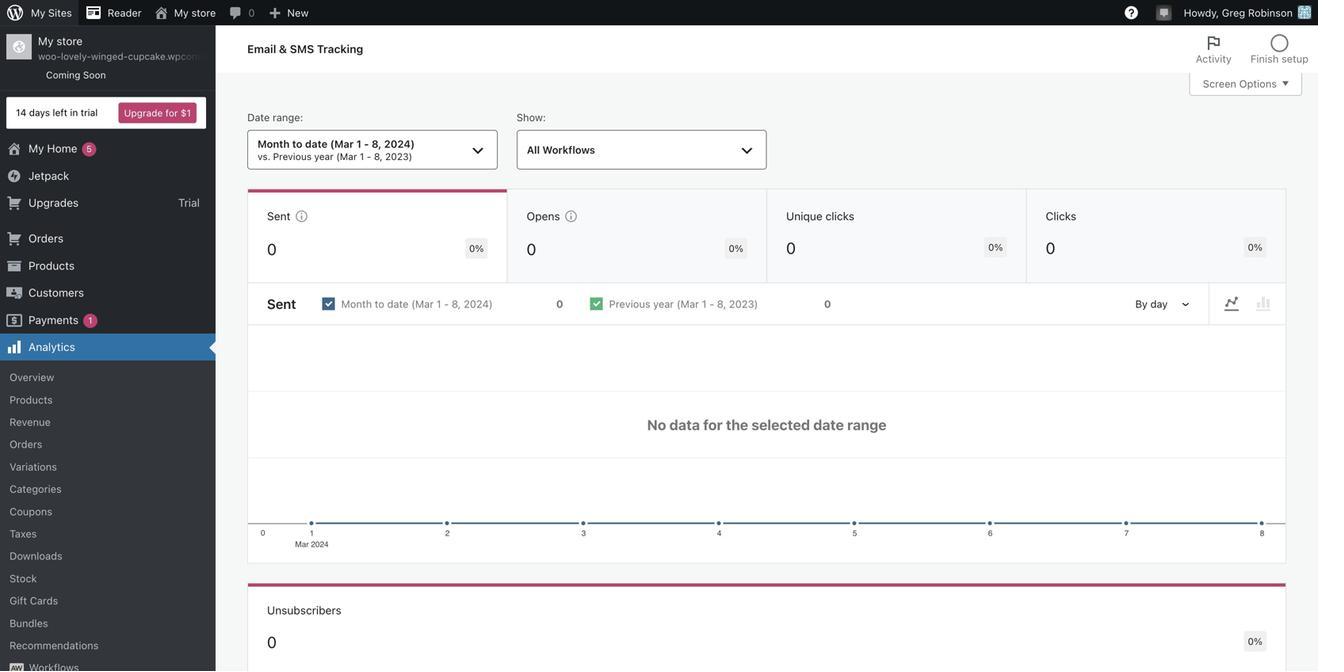 Task type: vqa. For each thing, say whether or not it's contained in the screenshot.
Blog button
no



Task type: describe. For each thing, give the bounding box(es) containing it.
new
[[287, 7, 309, 19]]

taxes link
[[0, 523, 216, 545]]

revenue
[[10, 416, 51, 428]]

date for month to date (mar 1 - 8, 2024)
[[387, 298, 408, 310]]

trial
[[178, 196, 200, 209]]

show :
[[517, 111, 546, 123]]

analytics
[[29, 340, 75, 353]]

finish setup
[[1251, 53, 1309, 65]]

lovely-
[[61, 51, 91, 62]]

1 vertical spatial previous
[[609, 298, 650, 310]]

tracking
[[317, 42, 363, 55]]

screen options button
[[1189, 72, 1302, 96]]

my store link
[[148, 0, 222, 25]]

line chart image
[[1222, 295, 1241, 314]]

my for my home 5
[[29, 142, 44, 155]]

store for my store woo-lovely-winged-cupcake.wpcomstaging.com coming soon
[[57, 34, 83, 48]]

vs.
[[258, 151, 270, 162]]

14 days left in trial
[[16, 107, 98, 118]]

jetpack
[[29, 169, 69, 182]]

0 inside toolbar navigation
[[248, 7, 255, 19]]

to for month to date (mar 1 - 8, 2024)
[[375, 298, 384, 310]]

variations
[[10, 461, 57, 473]]

in
[[70, 107, 78, 118]]

upgrades
[[29, 196, 79, 209]]

variations link
[[0, 456, 216, 478]]

trial
[[81, 107, 98, 118]]

upgrade for $1 button
[[118, 103, 197, 123]]

for
[[165, 107, 178, 119]]

1 products link from the top
[[0, 252, 216, 279]]

2024) for month to date (mar 1 - 8, 2024)
[[464, 298, 493, 310]]

coupons
[[10, 506, 52, 517]]

activity
[[1196, 53, 1232, 65]]

workflows
[[542, 144, 595, 156]]

my for my sites
[[31, 7, 45, 19]]

1 vertical spatial orders
[[10, 438, 42, 450]]

date range :
[[247, 111, 303, 123]]

notification image
[[1158, 6, 1170, 18]]

woo-
[[38, 51, 61, 62]]

setup
[[1282, 53, 1309, 65]]

customers
[[29, 286, 84, 299]]

cards
[[30, 595, 58, 607]]

reader
[[108, 7, 142, 19]]

taxes
[[10, 528, 37, 540]]

categories link
[[0, 478, 216, 500]]

home
[[47, 142, 77, 155]]

payments
[[29, 313, 79, 326]]

clicks
[[826, 210, 854, 223]]

toolbar navigation
[[0, 0, 1318, 29]]

upgrade
[[124, 107, 163, 119]]

bundles link
[[0, 612, 216, 634]]

bar chart image
[[1254, 295, 1273, 314]]

1 vertical spatial 2023)
[[729, 298, 758, 310]]

downloads
[[10, 550, 62, 562]]

robinson
[[1248, 7, 1293, 19]]

overview
[[10, 371, 54, 383]]

year inside month to date (mar 1 - 8, 2024) vs. previous year (mar 1 - 8, 2023)
[[314, 151, 334, 162]]

overview link
[[0, 366, 216, 389]]

all
[[527, 144, 540, 156]]

jetpack link
[[0, 162, 216, 189]]

payments 1
[[29, 313, 92, 326]]

sent inside performance indicators menu
[[267, 210, 291, 223]]

2 orders link from the top
[[0, 433, 216, 456]]

2 sent from the top
[[267, 296, 296, 312]]

14
[[16, 107, 26, 118]]

date for month to date (mar 1 - 8, 2024) vs. previous year (mar 1 - 8, 2023)
[[305, 138, 328, 150]]

soon
[[83, 69, 106, 80]]

my store
[[174, 7, 216, 19]]

0 vertical spatial products
[[29, 259, 75, 272]]

my sites link
[[0, 0, 78, 25]]

2 products link from the top
[[0, 389, 216, 411]]

analytics link
[[0, 334, 216, 361]]

previous inside month to date (mar 1 - 8, 2024) vs. previous year (mar 1 - 8, 2023)
[[273, 151, 312, 162]]

stock
[[10, 573, 37, 584]]

coming
[[46, 69, 80, 80]]



Task type: locate. For each thing, give the bounding box(es) containing it.
sms
[[290, 42, 314, 55]]

$1
[[181, 107, 191, 119]]

products down overview
[[10, 394, 53, 406]]

month for month to date (mar 1 - 8, 2024)
[[341, 298, 372, 310]]

coupons link
[[0, 500, 216, 523]]

1 vertical spatial products link
[[0, 389, 216, 411]]

1
[[356, 138, 361, 150], [360, 151, 364, 162], [436, 298, 441, 310], [702, 298, 707, 310], [88, 315, 92, 326]]

1 horizontal spatial to
[[375, 298, 384, 310]]

2 : from the left
[[543, 111, 546, 123]]

0 vertical spatial month
[[258, 138, 290, 150]]

date
[[247, 111, 270, 123]]

my
[[31, 7, 45, 19], [174, 7, 189, 19], [38, 34, 54, 48], [29, 142, 44, 155]]

5
[[86, 144, 92, 154]]

0 vertical spatial sent
[[267, 210, 291, 223]]

date inside month to date (mar 1 - 8, 2024) vs. previous year (mar 1 - 8, 2023)
[[305, 138, 328, 150]]

1 horizontal spatial store
[[191, 7, 216, 19]]

1 horizontal spatial date
[[387, 298, 408, 310]]

month to date (mar 1 - 8, 2024) vs. previous year (mar 1 - 8, 2023)
[[258, 138, 415, 162]]

all workflows
[[527, 144, 595, 156]]

finish setup button
[[1241, 25, 1318, 73]]

screen
[[1203, 78, 1236, 90]]

0 link
[[222, 0, 261, 25]]

0 vertical spatial date
[[305, 138, 328, 150]]

1 performance indicators menu from the top
[[247, 189, 1286, 284]]

1 horizontal spatial month
[[341, 298, 372, 310]]

2024) inside month to date (mar 1 - 8, 2024) vs. previous year (mar 1 - 8, 2023)
[[384, 138, 415, 150]]

1 vertical spatial sent
[[267, 296, 296, 312]]

1 vertical spatial orders link
[[0, 433, 216, 456]]

tab list
[[1186, 25, 1318, 73]]

month for month to date (mar 1 - 8, 2024) vs. previous year (mar 1 - 8, 2023)
[[258, 138, 290, 150]]

store inside toolbar navigation
[[191, 7, 216, 19]]

all workflows button
[[517, 130, 767, 170]]

opens
[[527, 210, 560, 223]]

greg
[[1222, 7, 1245, 19]]

: up all workflows
[[543, 111, 546, 123]]

gift
[[10, 595, 27, 607]]

0 horizontal spatial 2024)
[[384, 138, 415, 150]]

range
[[273, 111, 300, 123]]

1 vertical spatial to
[[375, 298, 384, 310]]

orders down revenue
[[10, 438, 42, 450]]

: right the date
[[300, 111, 303, 123]]

previous
[[273, 151, 312, 162], [609, 298, 650, 310]]

0 vertical spatial 2024)
[[384, 138, 415, 150]]

unsubscribers
[[267, 604, 341, 617]]

1 vertical spatial performance indicators menu
[[247, 583, 1286, 671]]

month inside month to date (mar 1 - 8, 2024) vs. previous year (mar 1 - 8, 2023)
[[258, 138, 290, 150]]

gift cards
[[10, 595, 58, 607]]

products link up customers
[[0, 252, 216, 279]]

bundles
[[10, 617, 48, 629]]

0 horizontal spatial :
[[300, 111, 303, 123]]

0 horizontal spatial previous
[[273, 151, 312, 162]]

store inside my store woo-lovely-winged-cupcake.wpcomstaging.com coming soon
[[57, 34, 83, 48]]

1 inside the payments 1
[[88, 315, 92, 326]]

0 vertical spatial to
[[292, 138, 302, 150]]

1 sent from the top
[[267, 210, 291, 223]]

sent
[[267, 210, 291, 223], [267, 296, 296, 312]]

stock link
[[0, 567, 216, 590]]

&
[[279, 42, 287, 55]]

1 : from the left
[[300, 111, 303, 123]]

store left '0' link
[[191, 7, 216, 19]]

automatewoo element
[[10, 664, 24, 671]]

products link down analytics link
[[0, 389, 216, 411]]

email
[[247, 42, 276, 55]]

None checkbox
[[309, 284, 577, 324], [577, 284, 845, 324], [309, 284, 577, 324], [577, 284, 845, 324]]

menu bar
[[1209, 290, 1286, 318]]

0 vertical spatial performance indicators menu
[[247, 189, 1286, 284]]

0 vertical spatial store
[[191, 7, 216, 19]]

clicks
[[1046, 210, 1076, 223]]

2023) inside month to date (mar 1 - 8, 2024) vs. previous year (mar 1 - 8, 2023)
[[385, 151, 412, 162]]

2 performance indicators menu from the top
[[247, 583, 1286, 671]]

email & sms tracking
[[247, 42, 363, 55]]

1 vertical spatial products
[[10, 394, 53, 406]]

1 orders link from the top
[[0, 225, 216, 252]]

0 vertical spatial products link
[[0, 252, 216, 279]]

0 vertical spatial previous
[[273, 151, 312, 162]]

1 horizontal spatial year
[[653, 298, 674, 310]]

8,
[[372, 138, 381, 150], [374, 151, 383, 162], [452, 298, 461, 310], [717, 298, 726, 310]]

my left home
[[29, 142, 44, 155]]

store up lovely-
[[57, 34, 83, 48]]

0 horizontal spatial 2023)
[[385, 151, 412, 162]]

main menu navigation
[[0, 25, 255, 671]]

unique
[[786, 210, 823, 223]]

new link
[[261, 0, 315, 25]]

0 horizontal spatial date
[[305, 138, 328, 150]]

finish
[[1251, 53, 1279, 65]]

sites
[[48, 7, 72, 19]]

recommendations link
[[0, 634, 216, 657]]

revenue link
[[0, 411, 216, 433]]

to for month to date (mar 1 - 8, 2024) vs. previous year (mar 1 - 8, 2023)
[[292, 138, 302, 150]]

to inside month to date (mar 1 - 8, 2024) vs. previous year (mar 1 - 8, 2023)
[[292, 138, 302, 150]]

upgrade for $1
[[124, 107, 191, 119]]

tab list containing activity
[[1186, 25, 1318, 73]]

1 horizontal spatial 2023)
[[729, 298, 758, 310]]

products
[[29, 259, 75, 272], [10, 394, 53, 406]]

month to date (mar 1 - 8, 2024)
[[341, 298, 493, 310]]

howdy,
[[1184, 7, 1219, 19]]

1 vertical spatial store
[[57, 34, 83, 48]]

products up customers
[[29, 259, 75, 272]]

store for my store
[[191, 7, 216, 19]]

0
[[248, 7, 255, 19], [786, 239, 796, 257], [1046, 239, 1055, 257], [267, 240, 277, 259], [527, 240, 536, 259], [556, 298, 563, 310], [824, 298, 831, 310], [267, 633, 277, 652]]

options
[[1239, 78, 1277, 90]]

0% for clicks
[[1248, 242, 1263, 253]]

previous year (mar 1 - 8, 2023)
[[609, 298, 758, 310]]

activity button
[[1186, 25, 1241, 73]]

0 horizontal spatial store
[[57, 34, 83, 48]]

1 horizontal spatial previous
[[609, 298, 650, 310]]

my for my store woo-lovely-winged-cupcake.wpcomstaging.com coming soon
[[38, 34, 54, 48]]

0% for unsubscribers
[[1248, 636, 1263, 647]]

screen options
[[1203, 78, 1277, 90]]

0 horizontal spatial month
[[258, 138, 290, 150]]

to
[[292, 138, 302, 150], [375, 298, 384, 310]]

0 vertical spatial year
[[314, 151, 334, 162]]

:
[[300, 111, 303, 123], [543, 111, 546, 123]]

howdy, greg robinson
[[1184, 7, 1293, 19]]

1 vertical spatial month
[[341, 298, 372, 310]]

products link
[[0, 252, 216, 279], [0, 389, 216, 411]]

1 vertical spatial 2024)
[[464, 298, 493, 310]]

gift cards link
[[0, 590, 216, 612]]

orders link up "categories" link
[[0, 433, 216, 456]]

1 horizontal spatial 2024)
[[464, 298, 493, 310]]

my home 5
[[29, 142, 92, 155]]

my up the 'woo-'
[[38, 34, 54, 48]]

my inside my store woo-lovely-winged-cupcake.wpcomstaging.com coming soon
[[38, 34, 54, 48]]

my left 'sites'
[[31, 7, 45, 19]]

downloads link
[[0, 545, 216, 567]]

date
[[305, 138, 328, 150], [387, 298, 408, 310]]

show
[[517, 111, 543, 123]]

unique clicks
[[786, 210, 854, 223]]

cupcake.wpcomstaging.com
[[128, 51, 255, 62]]

my store woo-lovely-winged-cupcake.wpcomstaging.com coming soon
[[38, 34, 255, 80]]

0%
[[988, 242, 1003, 253], [1248, 242, 1263, 253], [469, 243, 484, 254], [729, 243, 743, 254], [1248, 636, 1263, 647]]

orders link
[[0, 225, 216, 252], [0, 433, 216, 456]]

1 vertical spatial year
[[653, 298, 674, 310]]

categories
[[10, 483, 62, 495]]

0 vertical spatial orders link
[[0, 225, 216, 252]]

1 horizontal spatial :
[[543, 111, 546, 123]]

my up cupcake.wpcomstaging.com
[[174, 7, 189, 19]]

days
[[29, 107, 50, 118]]

orders down the upgrades
[[29, 232, 64, 245]]

0% for unique clicks
[[988, 242, 1003, 253]]

0 vertical spatial orders
[[29, 232, 64, 245]]

performance indicators menu
[[247, 189, 1286, 284], [247, 583, 1286, 671]]

recommendations
[[10, 640, 99, 652]]

0 vertical spatial 2023)
[[385, 151, 412, 162]]

2024) for month to date (mar 1 - 8, 2024) vs. previous year (mar 1 - 8, 2023)
[[384, 138, 415, 150]]

0 horizontal spatial year
[[314, 151, 334, 162]]

my for my store
[[174, 7, 189, 19]]

winged-
[[91, 51, 128, 62]]

left
[[53, 107, 67, 118]]

0 horizontal spatial to
[[292, 138, 302, 150]]

orders link up 'customers' link
[[0, 225, 216, 252]]

customers link
[[0, 279, 216, 307]]

(mar
[[330, 138, 354, 150], [336, 151, 357, 162], [411, 298, 434, 310], [677, 298, 699, 310]]

1 vertical spatial date
[[387, 298, 408, 310]]



